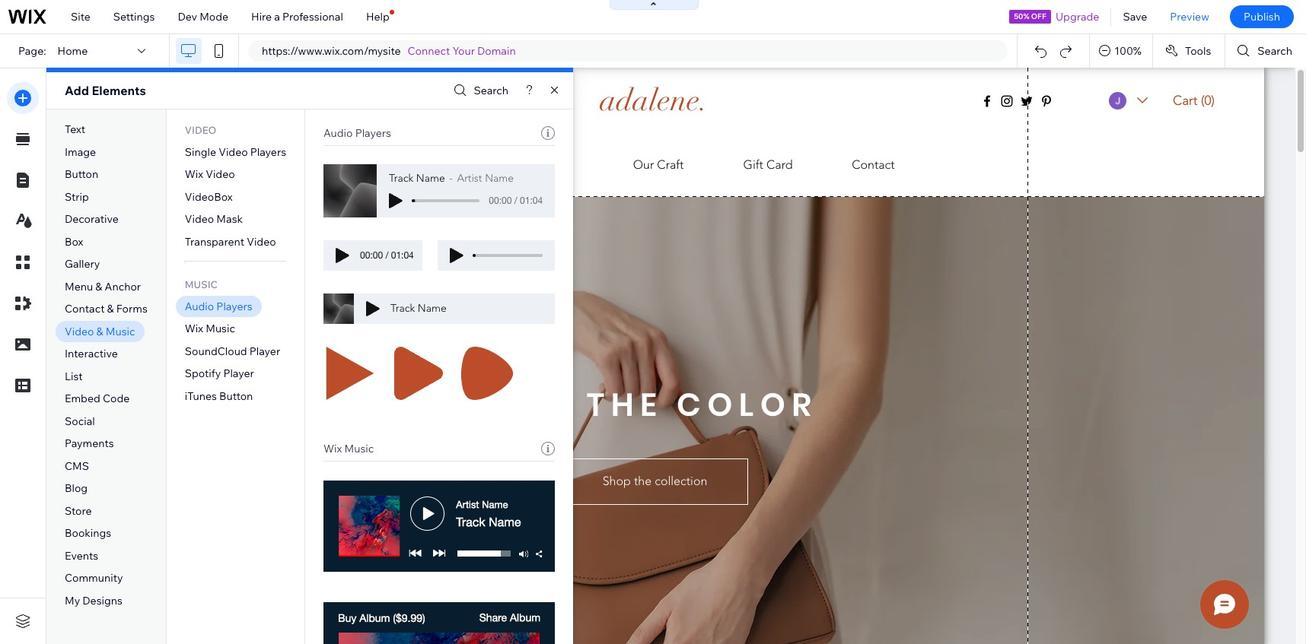 Task type: vqa. For each thing, say whether or not it's contained in the screenshot.
left "Site Menu"
no



Task type: describe. For each thing, give the bounding box(es) containing it.
mask
[[216, 213, 243, 226]]

blog
[[65, 482, 88, 496]]

contact & forms
[[65, 302, 148, 316]]

spotify
[[185, 367, 221, 381]]

hire
[[251, 10, 272, 24]]

0 vertical spatial 00:00
[[489, 196, 512, 206]]

0 vertical spatial audio players
[[324, 126, 391, 140]]

1 vertical spatial button
[[219, 390, 253, 403]]

1 vertical spatial 00:00
[[360, 250, 383, 261]]

forms
[[116, 302, 148, 316]]

single
[[185, 145, 216, 159]]

tools button
[[1153, 34, 1225, 68]]

video up single
[[185, 124, 216, 136]]

100%
[[1115, 44, 1142, 58]]

box
[[65, 235, 83, 249]]

player for spotify player
[[223, 367, 254, 381]]

professional
[[282, 10, 343, 24]]

add elements
[[65, 83, 146, 98]]

gallery
[[65, 258, 100, 271]]

embed
[[65, 392, 100, 406]]

1 vertical spatial players
[[250, 145, 286, 159]]

1 horizontal spatial 00:00 / 01:04
[[489, 196, 543, 206]]

home
[[58, 44, 88, 58]]

transparent video
[[185, 235, 276, 249]]

text
[[65, 123, 85, 136]]

video & music
[[65, 325, 135, 339]]

my
[[65, 595, 80, 608]]

embed code
[[65, 392, 130, 406]]

single video players
[[185, 145, 286, 159]]

1 horizontal spatial audio
[[324, 126, 353, 140]]

50% off
[[1014, 11, 1046, 21]]

artist name
[[457, 172, 514, 185]]

store
[[65, 505, 92, 518]]

your
[[453, 44, 475, 58]]

0 vertical spatial wix music
[[185, 322, 235, 336]]

cms
[[65, 460, 89, 473]]

site
[[71, 10, 90, 24]]

100% button
[[1090, 34, 1152, 68]]

preview button
[[1159, 0, 1221, 33]]

menu
[[65, 280, 93, 294]]

interactive
[[65, 347, 118, 361]]

designs
[[82, 595, 123, 608]]

& for video
[[96, 325, 103, 339]]

itunes
[[185, 390, 217, 403]]

1 vertical spatial 00:00 / 01:04
[[360, 250, 414, 261]]

publish button
[[1230, 5, 1294, 28]]

add
[[65, 83, 89, 98]]

video right transparent
[[247, 235, 276, 249]]

1 vertical spatial 01:04
[[391, 250, 414, 261]]

tools
[[1185, 44, 1211, 58]]

community
[[65, 572, 123, 586]]

50%
[[1014, 11, 1030, 21]]

dev mode
[[178, 10, 228, 24]]

settings
[[113, 10, 155, 24]]

0 vertical spatial button
[[65, 168, 98, 181]]

1 vertical spatial track
[[391, 302, 415, 315]]

soundcloud player
[[185, 345, 280, 358]]



Task type: locate. For each thing, give the bounding box(es) containing it.
payments
[[65, 437, 114, 451]]

music
[[185, 278, 218, 291], [206, 322, 235, 336], [106, 325, 135, 339], [344, 442, 374, 456]]

1 vertical spatial /
[[386, 250, 389, 261]]

01:04
[[520, 196, 543, 206], [391, 250, 414, 261]]

decorative
[[65, 213, 119, 226]]

0 vertical spatial &
[[95, 280, 102, 294]]

wix video
[[185, 168, 235, 181]]

audio players
[[324, 126, 391, 140], [185, 300, 252, 313]]

dev
[[178, 10, 197, 24]]

1 horizontal spatial search button
[[1226, 34, 1306, 68]]

player
[[250, 345, 280, 358], [223, 367, 254, 381]]

1 horizontal spatial search
[[1258, 44, 1293, 58]]

video down contact
[[65, 325, 94, 339]]

00:00 / 01:04 down play icon
[[360, 250, 414, 261]]

elements
[[92, 83, 146, 98]]

list
[[65, 370, 83, 384]]

1 vertical spatial search button
[[450, 80, 509, 102]]

social
[[65, 415, 95, 428]]

0 horizontal spatial search button
[[450, 80, 509, 102]]

& down contact & forms
[[96, 325, 103, 339]]

anchor
[[105, 280, 141, 294]]

players right single
[[250, 145, 286, 159]]

0 horizontal spatial audio
[[185, 300, 214, 313]]

events
[[65, 550, 98, 563]]

1 horizontal spatial wix music
[[324, 442, 374, 456]]

video
[[185, 124, 216, 136], [219, 145, 248, 159], [206, 168, 235, 181], [185, 213, 214, 226], [247, 235, 276, 249], [65, 325, 94, 339]]

& left forms
[[107, 302, 114, 316]]

0 horizontal spatial audio players
[[185, 300, 252, 313]]

search button down publish button
[[1226, 34, 1306, 68]]

save button
[[1112, 0, 1159, 33]]

contact
[[65, 302, 105, 316]]

wix
[[185, 168, 203, 181], [185, 322, 203, 336], [324, 442, 342, 456]]

1 vertical spatial &
[[107, 302, 114, 316]]

publish
[[1244, 10, 1280, 24]]

0 vertical spatial track name
[[389, 172, 445, 185]]

https://www.wix.com/mysite
[[262, 44, 401, 58]]

video up wix video
[[219, 145, 248, 159]]

strip
[[65, 190, 89, 204]]

0 vertical spatial /
[[514, 196, 517, 206]]

search button
[[1226, 34, 1306, 68], [450, 80, 509, 102]]

1 vertical spatial track name
[[391, 302, 447, 315]]

track
[[389, 172, 414, 185], [391, 302, 415, 315]]

wix music
[[185, 322, 235, 336], [324, 442, 374, 456]]

1 horizontal spatial audio players
[[324, 126, 391, 140]]

& for menu
[[95, 280, 102, 294]]

code
[[103, 392, 130, 406]]

1 vertical spatial audio players
[[185, 300, 252, 313]]

image
[[65, 145, 96, 159]]

button down spotify player
[[219, 390, 253, 403]]

bookings
[[65, 527, 111, 541]]

itunes button
[[185, 390, 253, 403]]

0 vertical spatial 00:00 / 01:04
[[489, 196, 543, 206]]

play image
[[389, 193, 403, 209]]

transparent
[[185, 235, 244, 249]]

0 horizontal spatial 00:00 / 01:04
[[360, 250, 414, 261]]

search button down your
[[450, 80, 509, 102]]

2 vertical spatial players
[[216, 300, 252, 313]]

preview
[[1170, 10, 1210, 24]]

hire a professional
[[251, 10, 343, 24]]

name
[[416, 172, 445, 185], [485, 172, 514, 185], [418, 302, 447, 315]]

0 vertical spatial wix
[[185, 168, 203, 181]]

players up play icon
[[355, 126, 391, 140]]

player right soundcloud
[[250, 345, 280, 358]]

https://www.wix.com/mysite connect your domain
[[262, 44, 516, 58]]

button down image
[[65, 168, 98, 181]]

search down publish
[[1258, 44, 1293, 58]]

2 vertical spatial wix
[[324, 442, 342, 456]]

00:00 / 01:04
[[489, 196, 543, 206], [360, 250, 414, 261]]

my designs
[[65, 595, 123, 608]]

search
[[1258, 44, 1293, 58], [474, 84, 509, 97]]

0 vertical spatial players
[[355, 126, 391, 140]]

upgrade
[[1056, 10, 1100, 24]]

1 vertical spatial player
[[223, 367, 254, 381]]

/
[[514, 196, 517, 206], [386, 250, 389, 261]]

1 vertical spatial wix music
[[324, 442, 374, 456]]

audio
[[324, 126, 353, 140], [185, 300, 214, 313]]

0 horizontal spatial 01:04
[[391, 250, 414, 261]]

track name
[[389, 172, 445, 185], [391, 302, 447, 315]]

2 vertical spatial &
[[96, 325, 103, 339]]

0 vertical spatial 01:04
[[520, 196, 543, 206]]

1 horizontal spatial /
[[514, 196, 517, 206]]

0 horizontal spatial /
[[386, 250, 389, 261]]

0 vertical spatial track
[[389, 172, 414, 185]]

off
[[1031, 11, 1046, 21]]

video mask
[[185, 213, 243, 226]]

1 horizontal spatial button
[[219, 390, 253, 403]]

video down the videobox
[[185, 213, 214, 226]]

connect
[[408, 44, 450, 58]]

1 vertical spatial audio
[[185, 300, 214, 313]]

0 vertical spatial player
[[250, 345, 280, 358]]

0 vertical spatial search button
[[1226, 34, 1306, 68]]

0 vertical spatial search
[[1258, 44, 1293, 58]]

soundcloud
[[185, 345, 247, 358]]

player down soundcloud player at the left
[[223, 367, 254, 381]]

search down 'domain'
[[474, 84, 509, 97]]

play image
[[336, 248, 349, 263], [450, 248, 464, 263], [366, 301, 380, 317], [324, 347, 377, 400], [392, 347, 445, 400], [461, 347, 514, 400]]

save
[[1123, 10, 1147, 24]]

& for contact
[[107, 302, 114, 316]]

spotify player
[[185, 367, 254, 381]]

0 horizontal spatial wix music
[[185, 322, 235, 336]]

video up the videobox
[[206, 168, 235, 181]]

player for soundcloud player
[[250, 345, 280, 358]]

0 horizontal spatial button
[[65, 168, 98, 181]]

00:00 / 01:04 down artist name
[[489, 196, 543, 206]]

0 horizontal spatial search
[[474, 84, 509, 97]]

0 horizontal spatial 00:00
[[360, 250, 383, 261]]

a
[[274, 10, 280, 24]]

players
[[355, 126, 391, 140], [250, 145, 286, 159], [216, 300, 252, 313]]

& right menu
[[95, 280, 102, 294]]

button
[[65, 168, 98, 181], [219, 390, 253, 403]]

1 vertical spatial search
[[474, 84, 509, 97]]

domain
[[477, 44, 516, 58]]

players up soundcloud player at the left
[[216, 300, 252, 313]]

1 vertical spatial wix
[[185, 322, 203, 336]]

0 vertical spatial audio
[[324, 126, 353, 140]]

videobox
[[185, 190, 233, 204]]

1 horizontal spatial 01:04
[[520, 196, 543, 206]]

&
[[95, 280, 102, 294], [107, 302, 114, 316], [96, 325, 103, 339]]

menu & anchor
[[65, 280, 141, 294]]

1 horizontal spatial 00:00
[[489, 196, 512, 206]]

artist
[[457, 172, 482, 185]]

mode
[[200, 10, 228, 24]]

00:00
[[489, 196, 512, 206], [360, 250, 383, 261]]

help
[[366, 10, 390, 24]]



